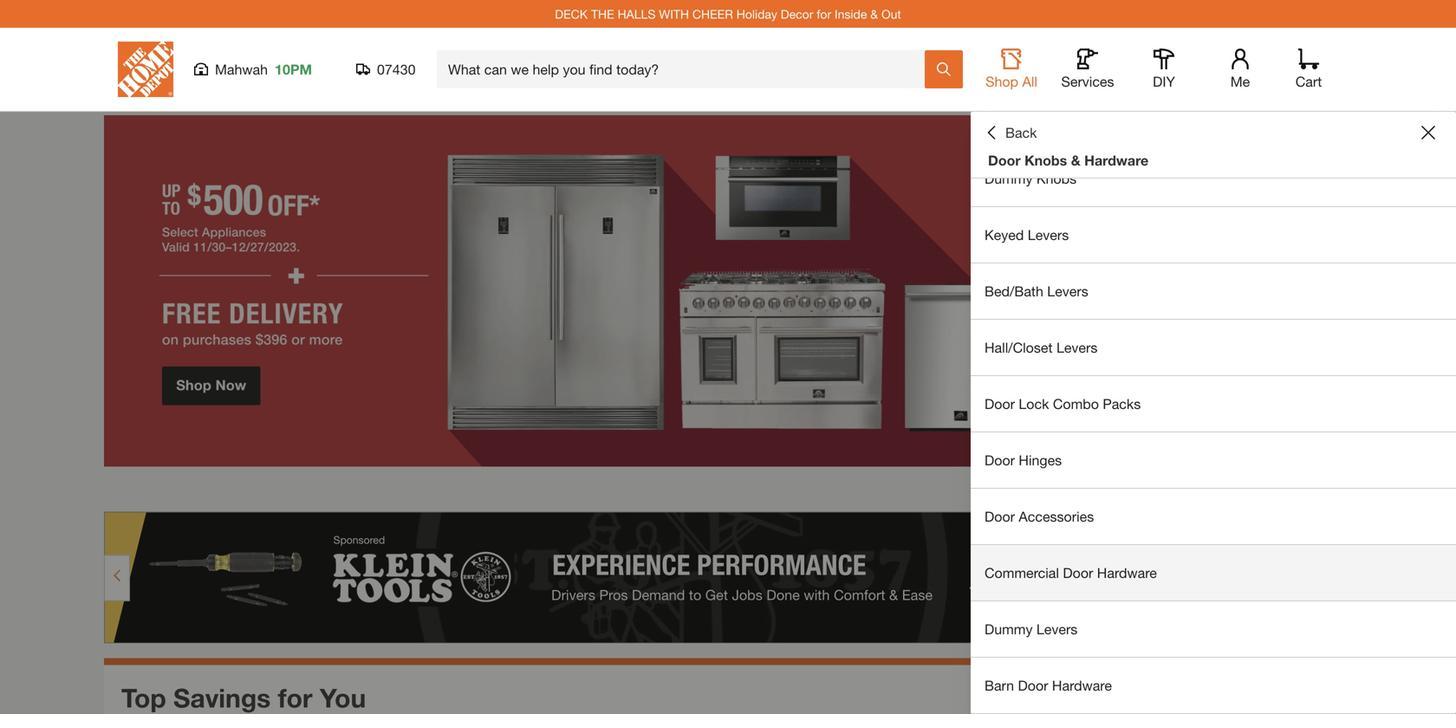 Task type: vqa. For each thing, say whether or not it's contained in the screenshot.
the Product at the top of the page
no



Task type: locate. For each thing, give the bounding box(es) containing it.
levers up barn door hardware
[[1037, 621, 1078, 638]]

dummy
[[985, 170, 1033, 187], [985, 621, 1033, 638]]

door down the back button
[[989, 152, 1021, 169]]

decor
[[781, 7, 814, 21]]

door hinges link
[[971, 433, 1457, 488]]

you
[[320, 683, 366, 714]]

bed/bath
[[985, 283, 1044, 300]]

shop
[[986, 73, 1019, 90]]

door hinges
[[985, 452, 1063, 469]]

diy button
[[1137, 49, 1192, 90]]

the
[[591, 7, 615, 21]]

hall/closet
[[985, 114, 1053, 131], [985, 340, 1053, 356]]

diy
[[1153, 73, 1176, 90]]

knobs
[[1057, 114, 1097, 131], [1025, 152, 1068, 169], [1037, 170, 1077, 187]]

What can we help you find today? search field
[[448, 51, 924, 88]]

previous slide image
[[1256, 483, 1270, 497]]

levers
[[1028, 227, 1069, 243], [1048, 283, 1089, 300], [1057, 340, 1098, 356], [1037, 621, 1078, 638]]

hall/closet inside hall/closet knobs link
[[985, 114, 1053, 131]]

1 vertical spatial dummy
[[985, 621, 1033, 638]]

knobs for door
[[1025, 152, 1068, 169]]

knobs inside hall/closet knobs link
[[1057, 114, 1097, 131]]

commercial door hardware
[[985, 565, 1158, 581]]

hinges
[[1019, 452, 1063, 469]]

next slide image
[[1323, 483, 1337, 497]]

keyed
[[985, 227, 1024, 243]]

knobs up door knobs & hardware
[[1057, 114, 1097, 131]]

knobs down door knobs & hardware
[[1037, 170, 1077, 187]]

door for door hinges
[[985, 452, 1015, 469]]

out
[[882, 7, 902, 21]]

levers up 'combo'
[[1057, 340, 1098, 356]]

10pm
[[275, 61, 312, 78]]

cheer
[[693, 7, 734, 21]]

hall/closet down bed/bath
[[985, 340, 1053, 356]]

top
[[121, 683, 166, 714]]

1 vertical spatial &
[[1072, 152, 1081, 169]]

deck the halls with cheer holiday decor for inside & out
[[555, 7, 902, 21]]

/
[[1294, 480, 1299, 499]]

deck
[[555, 7, 588, 21]]

commercial door hardware link
[[971, 545, 1457, 601]]

levers for keyed levers
[[1028, 227, 1069, 243]]

1 horizontal spatial for
[[817, 7, 832, 21]]

dummy knobs link
[[971, 151, 1457, 206]]

4
[[1285, 480, 1294, 499]]

1 hall/closet from the top
[[985, 114, 1053, 131]]

levers for bed/bath levers
[[1048, 283, 1089, 300]]

2 vertical spatial hardware
[[1053, 678, 1113, 694]]

2 hall/closet from the top
[[985, 340, 1053, 356]]

door left hinges
[[985, 452, 1015, 469]]

levers right keyed
[[1028, 227, 1069, 243]]

door left accessories
[[985, 509, 1015, 525]]

levers right bed/bath
[[1048, 283, 1089, 300]]

knobs inside dummy knobs link
[[1037, 170, 1077, 187]]

image for  30nov2023-hp-bau-mw44-45-hero4-appliances image
[[104, 115, 1353, 467]]

for left you
[[278, 683, 313, 714]]

hall/closet down shop all
[[985, 114, 1053, 131]]

mahwah
[[215, 61, 268, 78]]

drawer close image
[[1422, 126, 1436, 140]]

inside
[[835, 7, 868, 21]]

shop all button
[[984, 49, 1040, 90]]

hall/closet levers link
[[971, 320, 1457, 376]]

for
[[817, 7, 832, 21], [278, 683, 313, 714]]

4 / 5
[[1285, 480, 1308, 499]]

mahwah 10pm
[[215, 61, 312, 78]]

0 vertical spatial dummy
[[985, 170, 1033, 187]]

door accessories link
[[971, 489, 1457, 545]]

0 vertical spatial hall/closet
[[985, 114, 1053, 131]]

door
[[989, 152, 1021, 169], [985, 396, 1015, 412], [985, 452, 1015, 469], [985, 509, 1015, 525], [1064, 565, 1094, 581], [1019, 678, 1049, 694]]

services
[[1062, 73, 1115, 90]]

& left out
[[871, 7, 879, 21]]

1 vertical spatial hall/closet
[[985, 340, 1053, 356]]

1 vertical spatial hardware
[[1098, 565, 1158, 581]]

1 vertical spatial for
[[278, 683, 313, 714]]

door left the lock at the bottom right
[[985, 396, 1015, 412]]

with
[[659, 7, 689, 21]]

hardware for barn door hardware
[[1053, 678, 1113, 694]]

door right commercial
[[1064, 565, 1094, 581]]

2 dummy from the top
[[985, 621, 1033, 638]]

dummy for dummy knobs
[[985, 170, 1033, 187]]

hall/closet inside hall/closet levers link
[[985, 340, 1053, 356]]

1 dummy from the top
[[985, 170, 1033, 187]]

1 horizontal spatial &
[[1072, 152, 1081, 169]]

lock
[[1019, 396, 1050, 412]]

for left inside
[[817, 7, 832, 21]]

hardware
[[1085, 152, 1149, 169], [1098, 565, 1158, 581], [1053, 678, 1113, 694]]

dummy levers link
[[971, 602, 1457, 657]]

0 vertical spatial knobs
[[1057, 114, 1097, 131]]

knobs up dummy knobs at the right top of page
[[1025, 152, 1068, 169]]

hall/closet for hall/closet knobs
[[985, 114, 1053, 131]]

1 vertical spatial knobs
[[1025, 152, 1068, 169]]

dummy down the back button
[[985, 170, 1033, 187]]

door lock combo packs link
[[971, 376, 1457, 432]]

hall/closet for hall/closet levers
[[985, 340, 1053, 356]]

&
[[871, 7, 879, 21], [1072, 152, 1081, 169]]

dummy up the barn
[[985, 621, 1033, 638]]

combo
[[1054, 396, 1100, 412]]

& up dummy knobs at the right top of page
[[1072, 152, 1081, 169]]

door accessories
[[985, 509, 1095, 525]]

2 vertical spatial knobs
[[1037, 170, 1077, 187]]

0 horizontal spatial &
[[871, 7, 879, 21]]

the home depot logo image
[[118, 42, 173, 97]]

packs
[[1103, 396, 1141, 412]]

me
[[1231, 73, 1251, 90]]



Task type: describe. For each thing, give the bounding box(es) containing it.
shop all
[[986, 73, 1038, 90]]

door for door knobs & hardware
[[989, 152, 1021, 169]]

5
[[1299, 480, 1308, 499]]

back button
[[985, 124, 1038, 141]]

hardware for commercial door hardware
[[1098, 565, 1158, 581]]

barn
[[985, 678, 1015, 694]]

0 vertical spatial hardware
[[1085, 152, 1149, 169]]

cart link
[[1290, 49, 1329, 90]]

bed/bath levers link
[[971, 264, 1457, 319]]

levers for dummy levers
[[1037, 621, 1078, 638]]

keyed levers link
[[971, 207, 1457, 263]]

hall/closet levers
[[985, 340, 1098, 356]]

top savings for you
[[121, 683, 366, 714]]

hall/closet knobs link
[[971, 95, 1457, 150]]

door knobs & hardware
[[989, 152, 1149, 169]]

07430 button
[[356, 61, 416, 78]]

keyed levers
[[985, 227, 1069, 243]]

door for door accessories
[[985, 509, 1015, 525]]

dummy knobs
[[985, 170, 1077, 187]]

07430
[[377, 61, 416, 78]]

0 horizontal spatial for
[[278, 683, 313, 714]]

deck the halls with cheer holiday decor for inside & out link
[[555, 7, 902, 21]]

door right the barn
[[1019, 678, 1049, 694]]

accessories
[[1019, 509, 1095, 525]]

commercial
[[985, 565, 1060, 581]]

dummy levers
[[985, 621, 1078, 638]]

me button
[[1213, 49, 1269, 90]]

bed/bath levers
[[985, 283, 1089, 300]]

barn door hardware link
[[971, 658, 1457, 714]]

barn door hardware
[[985, 678, 1113, 694]]

knobs for dummy
[[1037, 170, 1077, 187]]

halls
[[618, 7, 656, 21]]

0 vertical spatial for
[[817, 7, 832, 21]]

savings
[[173, 683, 271, 714]]

feedback link image
[[1434, 293, 1457, 387]]

levers for hall/closet levers
[[1057, 340, 1098, 356]]

door for door lock combo packs
[[985, 396, 1015, 412]]

door lock combo packs
[[985, 396, 1141, 412]]

cart
[[1296, 73, 1323, 90]]

services button
[[1061, 49, 1116, 90]]

knobs for hall/closet
[[1057, 114, 1097, 131]]

dummy for dummy levers
[[985, 621, 1033, 638]]

0 vertical spatial &
[[871, 7, 879, 21]]

hall/closet knobs
[[985, 114, 1097, 131]]

all
[[1023, 73, 1038, 90]]

holiday
[[737, 7, 778, 21]]

back
[[1006, 124, 1038, 141]]



